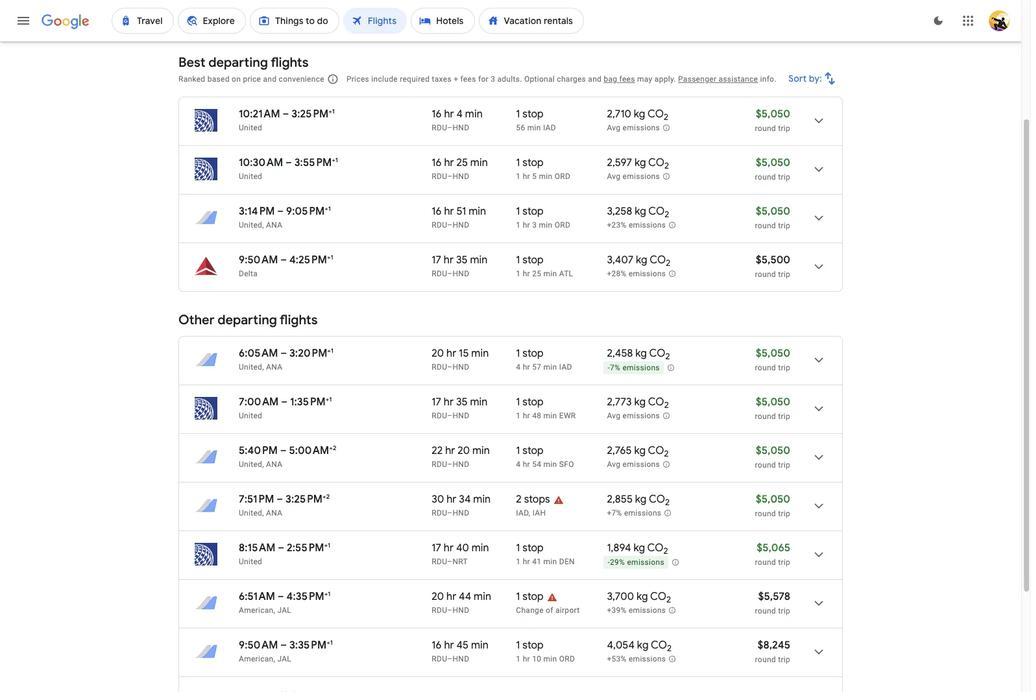 Task type: describe. For each thing, give the bounding box(es) containing it.
rdu for 2,710
[[432, 123, 447, 132]]

– inside 8:15 am – 2:55 pm + 1
[[278, 542, 284, 555]]

sort by: button
[[784, 63, 843, 94]]

7:51 pm
[[239, 493, 274, 506]]

1 stop flight. element for 4,054
[[516, 639, 544, 654]]

– inside 7:00 am – 1:35 pm + 1
[[281, 396, 288, 409]]

american, jal for 6:51 am
[[239, 606, 292, 615]]

hr inside 1 stop 1 hr 10 min ord
[[523, 655, 530, 664]]

Arrival time: 5:00 AM on  Sunday, April 14. text field
[[289, 444, 337, 458]]

1:35 pm
[[290, 396, 326, 409]]

+28% emissions
[[607, 270, 666, 279]]

kg for 1,894
[[634, 542, 645, 555]]

hr down 20 hr 15 min rdu – hnd
[[444, 396, 454, 409]]

2 inside 7:51 pm – 3:25 pm + 2
[[326, 493, 330, 501]]

change of airport
[[516, 606, 580, 615]]

+53%
[[607, 655, 627, 664]]

– inside 10:30 am – 3:55 pm + 1
[[286, 156, 292, 169]]

5:40 pm
[[239, 445, 278, 458]]

Departure time: 6:51 AM. text field
[[239, 591, 275, 604]]

10:21 am – 3:25 pm + 1
[[239, 107, 335, 121]]

2 and from the left
[[588, 75, 602, 84]]

16 hr 45 min rdu – hnd
[[432, 639, 489, 664]]

united, ana for 7:51 pm
[[239, 509, 283, 518]]

– inside 16 hr 45 min rdu – hnd
[[447, 655, 453, 664]]

1 inside '3:14 pm – 9:05 pm + 1'
[[328, 204, 331, 213]]

16 for 16 hr 51 min
[[432, 205, 442, 218]]

20 hr 15 min rdu – hnd
[[432, 347, 489, 372]]

layover (1 of 1) is a 1 hr 3 min layover at o'hare international airport in chicago. element
[[516, 220, 601, 230]]

hr inside 22 hr 20 min rdu – hnd
[[445, 445, 455, 458]]

54
[[532, 460, 542, 469]]

leaves raleigh-durham international airport at 9:50 am on friday, april 12 and arrives at haneda airport at 4:25 pm on saturday, april 13. element
[[239, 253, 333, 267]]

1 down "change"
[[516, 639, 520, 652]]

3:14 pm
[[239, 205, 275, 218]]

17 hr 35 min rdu – hnd for 1:35 pm
[[432, 396, 488, 421]]

flight details. leaves raleigh-durham international airport at 6:51 am on friday, april 12 and arrives at haneda airport at 4:35 pm on saturday, april 13. image
[[804, 588, 835, 619]]

Departure time: 10:30 AM. text field
[[239, 156, 283, 169]]

Arrival time: 4:25 PM on  Saturday, April 13. text field
[[289, 253, 333, 267]]

hr inside 16 hr 4 min rdu – hnd
[[444, 108, 454, 121]]

3,700 kg co 2
[[607, 591, 671, 606]]

48
[[532, 412, 542, 421]]

round for 2,597
[[755, 173, 776, 182]]

8245 US dollars text field
[[758, 639, 791, 652]]

hr inside 30 hr 34 min rdu – hnd
[[447, 493, 457, 506]]

kg for 4,054
[[637, 639, 649, 652]]

5578 US dollars text field
[[759, 591, 791, 604]]

1 inside 1 stop 56 min iad
[[516, 108, 520, 121]]

co for 2,773
[[648, 396, 664, 409]]

1 stop 1 hr 5 min ord
[[516, 156, 571, 181]]

1 left 5
[[516, 172, 521, 181]]

5:40 pm – 5:00 am + 2
[[239, 444, 337, 458]]

30
[[432, 493, 444, 506]]

jal for 3:35 pm
[[277, 655, 292, 664]]

apr
[[276, 13, 292, 25]]

of
[[546, 606, 553, 615]]

flight details. leaves raleigh-durham international airport at 6:05 am on friday, april 12 and arrives at haneda airport at 3:20 pm on saturday, april 13. image
[[804, 345, 835, 376]]

kg for 2,597
[[635, 156, 646, 169]]

min inside 20 hr 15 min rdu – hnd
[[471, 347, 489, 360]]

united for 7:00 am
[[239, 412, 262, 421]]

Departure time: 7:51 PM. text field
[[239, 493, 274, 506]]

1 inside "6:51 am – 4:35 pm + 1"
[[328, 590, 331, 598]]

min inside 1 stop 4 hr 54 min sfo
[[544, 460, 557, 469]]

– inside 16 hr 51 min rdu – hnd
[[447, 221, 453, 230]]

– inside 9:50 am – 3:35 pm + 1
[[281, 639, 287, 652]]

flight details. leaves raleigh-durham international airport at 10:21 am on friday, april 12 and arrives at haneda airport at 3:25 pm on saturday, april 13. image
[[804, 105, 835, 136]]

hnd for 2,597
[[453, 172, 470, 181]]

min inside 1 stop 4 hr 57 min iad
[[544, 363, 557, 372]]

7:00 am
[[239, 396, 279, 409]]

hr inside 1 stop 4 hr 57 min iad
[[523, 363, 530, 372]]

min inside 1 stop 1 hr 48 min ewr
[[544, 412, 557, 421]]

2 for 2,597
[[665, 160, 669, 171]]

1 stop flight. element for 1,894
[[516, 542, 544, 557]]

2,773 kg co 2
[[607, 396, 669, 411]]

5050 US dollars text field
[[756, 445, 791, 458]]

stop for 1 stop 4 hr 57 min iad
[[523, 347, 544, 360]]

2,765
[[607, 445, 632, 458]]

iad inside 1 stop 4 hr 57 min iad
[[559, 363, 572, 372]]

rdu for 3,700
[[432, 606, 447, 615]]

optional
[[524, 75, 555, 84]]

29%
[[610, 558, 625, 567]]

Departure time: 3:14 PM. text field
[[239, 205, 275, 218]]

+ for 4,054
[[327, 639, 330, 647]]

total duration 16 hr 45 min. element
[[432, 639, 516, 654]]

3,258
[[607, 205, 632, 218]]

flight details. leaves raleigh-durham international airport at 8:15 am on friday, april 12 and arrives at narita international airport at 2:55 pm on saturday, april 13. image
[[804, 539, 835, 571]]

prices include required taxes + fees for 3 adults. optional charges and bag fees may apply. passenger assistance
[[347, 75, 758, 84]]

leaves raleigh-durham international airport at 7:00 am on friday, april 12 and arrives at haneda airport at 1:35 pm on saturday, april 13. element
[[239, 395, 332, 409]]

hr inside 1 stop 1 hr 41 min den
[[523, 558, 530, 567]]

1 inside 6:05 am – 3:20 pm + 1
[[331, 347, 334, 355]]

Arrival time: 4:35 PM on  Saturday, April 13. text field
[[287, 590, 331, 604]]

trip for 2,710
[[778, 124, 791, 133]]

min inside the 20 hr 44 min rdu – hnd
[[474, 591, 491, 604]]

rdu for 4,054
[[432, 655, 447, 664]]

assistance
[[719, 75, 758, 84]]

Departure time: 10:21 AM. text field
[[239, 108, 280, 121]]

trip for 1,894
[[778, 558, 791, 567]]

ord for 2,597
[[555, 172, 571, 181]]

hr inside the 20 hr 44 min rdu – hnd
[[447, 591, 457, 604]]

3:14 pm – 9:05 pm + 1
[[239, 204, 331, 218]]

trip for 2,597
[[778, 173, 791, 182]]

2,855 kg co 2
[[607, 493, 670, 508]]

1 inside 1 stop 4 hr 57 min iad
[[516, 347, 520, 360]]

16 hr 25 min rdu – hnd
[[432, 156, 488, 181]]

0 horizontal spatial 3
[[491, 75, 495, 84]]

$5,065 round trip
[[755, 542, 791, 567]]

+ for 1,894
[[324, 541, 328, 550]]

$5,050 round trip for 2,458
[[755, 347, 791, 373]]

emissions for 4,054
[[629, 655, 666, 664]]

min inside 1 stop 1 hr 10 min ord
[[544, 655, 557, 664]]

american, for 6:51 am
[[239, 606, 275, 615]]

united for 8:15 am
[[239, 558, 262, 567]]

+ for 2,597
[[332, 156, 335, 164]]

ord for 3,258
[[555, 221, 571, 230]]

Arrival time: 9:05 PM on  Saturday, April 13. text field
[[286, 204, 331, 218]]

trip for 2,773
[[778, 412, 791, 421]]

+ for 2,765
[[329, 444, 333, 452]]

min inside 1 stop 1 hr 3 min ord
[[539, 221, 553, 230]]

3:25 pm for 7:51 pm
[[286, 493, 323, 506]]

hr inside 1 stop 1 hr 3 min ord
[[523, 221, 530, 230]]

rdu for 2,765
[[432, 460, 447, 469]]

– inside 16 hr 4 min rdu – hnd
[[447, 123, 453, 132]]

1 inside 1 stop 4 hr 54 min sfo
[[516, 445, 520, 458]]

Arrival time: 3:35 PM on  Saturday, April 13. text field
[[289, 639, 333, 652]]

6:05 am – 3:20 pm + 1
[[239, 347, 334, 360]]

layover (1 of 1) is a 1 hr 5 min layover at o'hare international airport in chicago. element
[[516, 171, 601, 182]]

$5,050 round trip for 2,773
[[755, 396, 791, 421]]

find the best price region
[[179, 11, 843, 45]]

1 left 41
[[516, 558, 521, 567]]

– inside 22 hr 20 min rdu – hnd
[[447, 460, 453, 469]]

56
[[516, 123, 525, 132]]

5050 us dollars text field for $5,050
[[756, 347, 791, 360]]

ana for 3:14 pm
[[266, 221, 283, 230]]

hnd for 3,407
[[453, 269, 470, 278]]

stop for 1 stop 1 hr 48 min ewr
[[523, 396, 544, 409]]

22
[[432, 445, 443, 458]]

2 for 2,710
[[664, 112, 669, 123]]

Arrival time: 3:25 PM on  Saturday, April 13. text field
[[292, 107, 335, 121]]

7%
[[610, 364, 621, 373]]

min inside 1 stop 56 min iad
[[528, 123, 541, 132]]

$5,500 round trip
[[755, 254, 791, 279]]

min down 16 hr 51 min rdu – hnd
[[470, 254, 488, 267]]

25 inside 1 stop 1 hr 25 min atl
[[532, 269, 542, 278]]

+ for 3,258
[[325, 204, 328, 213]]

1 left "10"
[[516, 655, 521, 664]]

united, for 5:40 pm
[[239, 460, 264, 469]]

flight details. leaves raleigh-durham international airport at 3:14 pm on friday, april 12 and arrives at haneda airport at 9:05 pm on saturday, april 13. image
[[804, 203, 835, 234]]

+ right taxes
[[454, 75, 458, 84]]

1 down total duration 16 hr 51 min. element
[[516, 221, 521, 230]]

by:
[[809, 73, 822, 84]]

+23% emissions
[[607, 221, 666, 230]]

2,597 kg co 2
[[607, 156, 669, 171]]

40
[[456, 542, 469, 555]]

hr inside 1 stop 1 hr 5 min ord
[[523, 172, 530, 181]]

1 inside 9:50 am – 3:35 pm + 1
[[330, 639, 333, 647]]

passenger assistance button
[[678, 75, 758, 84]]

learn more about tracked prices image
[[256, 13, 268, 25]]

7:51 pm – 3:25 pm + 2
[[239, 493, 330, 506]]

– inside 5:40 pm – 5:00 am + 2
[[280, 445, 287, 458]]

2 for 1,894
[[664, 546, 668, 557]]

min inside 16 hr 45 min rdu – hnd
[[471, 639, 489, 652]]

hr down 16 hr 51 min rdu – hnd
[[444, 254, 454, 267]]

flight details. leaves raleigh-durham international airport at 7:51 pm on friday, april 12 and arrives at haneda airport at 3:25 pm on sunday, april 14. image
[[804, 491, 835, 522]]

sort
[[789, 73, 807, 84]]

min inside 16 hr 4 min rdu – hnd
[[465, 108, 483, 121]]

layover (1 of 1) is a 1 hr 10 min layover at o'hare international airport in chicago. element
[[516, 654, 601, 665]]

– inside "6:51 am – 4:35 pm + 1"
[[278, 591, 284, 604]]

rdu for 2,855
[[432, 509, 447, 518]]

ana for 5:40 pm
[[266, 460, 283, 469]]

3,407 kg co 2
[[607, 254, 671, 269]]

kg for 2,458
[[636, 347, 647, 360]]

1 stop flight. element for 2,773
[[516, 396, 544, 411]]

stops
[[524, 493, 550, 506]]

– up 22 hr 20 min rdu – hnd
[[447, 412, 453, 421]]

3 inside 1 stop 1 hr 3 min ord
[[532, 221, 537, 230]]

atl
[[559, 269, 573, 278]]

round for 2,855
[[755, 510, 776, 519]]

3:20 pm
[[289, 347, 327, 360]]

Arrival time: 3:25 PM on  Sunday, April 14. text field
[[286, 493, 330, 506]]

2,710
[[607, 108, 632, 121]]

$8,245
[[758, 639, 791, 652]]

co for 3,258
[[649, 205, 665, 218]]

avg emissions for 2,765
[[607, 460, 660, 469]]

emissions down 1,894 kg co 2
[[627, 558, 665, 567]]

iad , iah
[[516, 509, 546, 518]]

5065 US dollars text field
[[757, 542, 791, 555]]

charges
[[557, 75, 586, 84]]

min inside 1 stop 1 hr 41 min den
[[544, 558, 557, 567]]

den
[[559, 558, 575, 567]]

17 hr 40 min rdu – nrt
[[432, 542, 489, 567]]

1 inside "9:50 am – 4:25 pm + 1"
[[331, 253, 333, 262]]

17 for 2:55 pm
[[432, 542, 441, 555]]

bag fees button
[[604, 75, 635, 84]]

1 inside 10:30 am – 3:55 pm + 1
[[335, 156, 338, 164]]

2,773
[[607, 396, 632, 409]]

$5,050 for 2,597
[[756, 156, 791, 169]]

ewr
[[559, 412, 576, 421]]

2 left stops
[[516, 493, 522, 506]]

emissions for 2,710
[[623, 123, 660, 133]]

layover (1 of 1) is a 4 hr 57 min layover at dulles international airport in washington. element
[[516, 362, 601, 373]]

min inside 16 hr 25 min rdu – hnd
[[471, 156, 488, 169]]

1 stop 1 hr 25 min atl
[[516, 254, 573, 278]]

leaves raleigh-durham international airport at 3:14 pm on friday, april 12 and arrives at haneda airport at 9:05 pm on saturday, april 13. element
[[239, 204, 331, 218]]

change
[[516, 606, 544, 615]]

round for 2,458
[[755, 364, 776, 373]]

9:50 am – 3:35 pm + 1
[[239, 639, 333, 652]]

stop for 1 stop 1 hr 3 min ord
[[523, 205, 544, 218]]

+7%
[[607, 509, 622, 518]]

– inside 7:51 pm – 3:25 pm + 2
[[277, 493, 283, 506]]

+ for 2,458
[[327, 347, 331, 355]]

layover (1 of 1) is a 1 hr 25 min layover at hartsfield-jackson atlanta international airport in atlanta. element
[[516, 269, 601, 279]]

$5,065
[[757, 542, 791, 555]]

hr inside 16 hr 25 min rdu – hnd
[[444, 156, 454, 169]]

min down 20 hr 15 min rdu – hnd
[[470, 396, 488, 409]]

2 fees from the left
[[620, 75, 635, 84]]

adults.
[[498, 75, 522, 84]]

1 down iad , iah at bottom
[[516, 542, 520, 555]]

stop for 1 stop 1 hr 25 min atl
[[523, 254, 544, 267]]

hr inside 1 stop 1 hr 48 min ewr
[[523, 412, 530, 421]]

– inside 16 hr 25 min rdu – hnd
[[447, 172, 453, 181]]

sfo
[[559, 460, 574, 469]]

2,597
[[607, 156, 632, 169]]

– inside 20 hr 15 min rdu – hnd
[[447, 363, 453, 372]]

based
[[208, 75, 230, 84]]

stop for 1 stop 1 hr 10 min ord
[[523, 639, 544, 652]]

44
[[459, 591, 471, 604]]

1 inside 7:00 am – 1:35 pm + 1
[[329, 395, 332, 404]]

flight details. leaves raleigh-durham international airport at 9:50 am on friday, april 12 and arrives at haneda airport at 4:25 pm on saturday, april 13. image
[[804, 251, 835, 282]]

ana for 6:05 am
[[266, 363, 283, 372]]

– inside 6:05 am – 3:20 pm + 1
[[281, 347, 287, 360]]

Arrival time: 3:20 PM on  Saturday, April 13. text field
[[289, 347, 334, 360]]

$5,578
[[759, 591, 791, 604]]

hr inside 16 hr 51 min rdu – hnd
[[444, 205, 454, 218]]

stop for 1 stop 1 hr 41 min den
[[523, 542, 544, 555]]

– inside '3:14 pm – 9:05 pm + 1'
[[277, 205, 284, 218]]

1 up "change"
[[516, 591, 520, 604]]

1 up "layover (1 of 1) is a 1 hr 25 min layover at hartsfield-jackson atlanta international airport in atlanta." element
[[516, 254, 520, 267]]

stop for 1 stop 4 hr 54 min sfo
[[523, 445, 544, 458]]

4:25 pm
[[289, 254, 327, 267]]

layover (1 of 1) is a 56 min layover at dulles international airport in washington. element
[[516, 123, 601, 133]]

hnd for 2,773
[[453, 412, 470, 421]]

9 1 stop flight. element from the top
[[516, 591, 544, 606]]

total duration 30 hr 34 min. element
[[432, 493, 516, 508]]

1 left 48
[[516, 412, 521, 421]]

– inside "9:50 am – 4:25 pm + 1"
[[281, 254, 287, 267]]

1 stop
[[516, 591, 544, 604]]

co for 2,597
[[649, 156, 665, 169]]

trip for 3,258
[[778, 221, 791, 230]]

2,458 kg co 2
[[607, 347, 670, 362]]

total duration 17 hr 40 min. element
[[432, 542, 516, 557]]

2 for 3,407
[[666, 258, 671, 269]]

min inside 17 hr 40 min rdu – nrt
[[472, 542, 489, 555]]

$5,050 for 2,773
[[756, 396, 791, 409]]

1,894
[[607, 542, 631, 555]]

delta
[[239, 269, 258, 278]]

hr inside 20 hr 15 min rdu – hnd
[[447, 347, 457, 360]]

25 inside 16 hr 25 min rdu – hnd
[[457, 156, 468, 169]]

2 inside 5:40 pm – 5:00 am + 2
[[333, 444, 337, 452]]

45
[[457, 639, 469, 652]]

20 inside 22 hr 20 min rdu – hnd
[[458, 445, 470, 458]]

emissions for 3,407
[[629, 270, 666, 279]]

1 stop flight. element for 2,597
[[516, 156, 544, 171]]

2 stops flight. element
[[516, 493, 550, 508]]

emissions down 2,458 kg co 2
[[623, 364, 660, 373]]

include
[[371, 75, 398, 84]]

iad inside layover (1 of 2) is a 9 hr 35 min overnight layover at dulles international airport in washington. layover (2 of 2) is a 2 hr 59 min layover at george bush intercontinental airport in houston. element
[[516, 509, 529, 518]]

leaves raleigh-durham international airport at 6:51 am on friday, april 12 and arrives at haneda airport at 4:35 pm on saturday, april 13. element
[[239, 590, 331, 604]]

united, for 3:14 pm
[[239, 221, 264, 230]]

flights for best departing flights
[[271, 55, 309, 71]]

hr inside 16 hr 45 min rdu – hnd
[[444, 639, 454, 652]]

hnd for 2,855
[[453, 509, 470, 518]]

for
[[478, 75, 489, 84]]

min inside 1 stop 1 hr 5 min ord
[[539, 172, 553, 181]]

1 inside 8:15 am – 2:55 pm + 1
[[328, 541, 330, 550]]

$5,050 for 2,710
[[756, 108, 791, 121]]



Task type: locate. For each thing, give the bounding box(es) containing it.
1 vertical spatial 20
[[458, 445, 470, 458]]

1 vertical spatial total duration 17 hr 35 min. element
[[432, 396, 516, 411]]

7 $5,050 round trip from the top
[[755, 493, 791, 519]]

stop inside 1 stop 1 hr 3 min ord
[[523, 205, 544, 218]]

16 for 16 hr 45 min
[[432, 639, 442, 652]]

Arrival time: 3:55 PM on  Saturday, April 13. text field
[[294, 156, 338, 169]]

2,458
[[607, 347, 633, 360]]

departure time: 9:50 am. text field for 4:25 pm
[[239, 254, 278, 267]]

hr left 5
[[523, 172, 530, 181]]

total duration 16 hr 25 min. element
[[432, 156, 516, 171]]

0 vertical spatial 9:50 am
[[239, 254, 278, 267]]

1 vertical spatial departing
[[218, 312, 277, 328]]

– left '3:35 pm'
[[281, 639, 287, 652]]

16 down taxes
[[432, 108, 442, 121]]

1 stop flight. element up 57
[[516, 347, 544, 362]]

+ inside 8:15 am – 2:55 pm + 1
[[324, 541, 328, 550]]

Departure time: 5:40 PM. text field
[[239, 445, 278, 458]]

+28%
[[607, 270, 627, 279]]

4 ana from the top
[[266, 509, 283, 518]]

1 vertical spatial american,
[[239, 655, 275, 664]]

20 for 15
[[432, 347, 444, 360]]

2 united from the top
[[239, 172, 262, 181]]

5050 us dollars text field left flight details. leaves raleigh-durham international airport at 3:14 pm on friday, april 12 and arrives at haneda airport at 9:05 pm on saturday, april 13. image
[[756, 205, 791, 218]]

6 rdu from the top
[[432, 412, 447, 421]]

2 $5,050 from the top
[[756, 156, 791, 169]]

hnd inside 20 hr 15 min rdu – hnd
[[453, 363, 470, 372]]

1 17 from the top
[[432, 254, 441, 267]]

2 inside 3,700 kg co 2
[[667, 595, 671, 606]]

1 up layover (1 of 1) is a 1 hr 3 min layover at o'hare international airport in chicago. "element"
[[516, 205, 520, 218]]

16 for 16 hr 4 min
[[432, 108, 442, 121]]

united for 10:30 am
[[239, 172, 262, 181]]

$5,050 left the flight details. leaves raleigh-durham international airport at 10:30 am on friday, april 12 and arrives at haneda airport at 3:55 pm on saturday, april 13. icon
[[756, 156, 791, 169]]

4
[[457, 108, 463, 121], [516, 363, 521, 372], [516, 460, 521, 469]]

other departing flights
[[179, 312, 318, 328]]

2 5050 us dollars text field from the top
[[756, 396, 791, 409]]

hr inside 1 stop 1 hr 25 min atl
[[523, 269, 530, 278]]

1 1 stop flight. element from the top
[[516, 108, 544, 123]]

united for 10:21 am
[[239, 123, 262, 132]]

1 stop flight. element
[[516, 108, 544, 123], [516, 156, 544, 171], [516, 205, 544, 220], [516, 254, 544, 269], [516, 347, 544, 362], [516, 396, 544, 411], [516, 445, 544, 460], [516, 542, 544, 557], [516, 591, 544, 606], [516, 639, 544, 654]]

round inside $5,578 round trip
[[755, 607, 776, 616]]

1 and from the left
[[263, 75, 277, 84]]

taxes
[[432, 75, 452, 84]]

6:05 am
[[239, 347, 278, 360]]

1 down learn more about ranking image
[[332, 107, 335, 116]]

+ down the arrival time: 1:35 pm on  saturday, april 13. text box
[[329, 444, 333, 452]]

8 hnd from the top
[[453, 509, 470, 518]]

total duration 20 hr 15 min. element
[[432, 347, 516, 362]]

20 inside 20 hr 15 min rdu – hnd
[[432, 347, 444, 360]]

2 trip from the top
[[778, 173, 791, 182]]

min inside 1 stop 1 hr 25 min atl
[[544, 269, 557, 278]]

4 $5,050 from the top
[[756, 347, 791, 360]]

11 rdu from the top
[[432, 655, 447, 664]]

16 hr 51 min rdu – hnd
[[432, 205, 486, 230]]

kg inside 2,710 kg co 2
[[634, 108, 646, 121]]

co for 3,700
[[650, 591, 667, 604]]

best departing flights
[[179, 55, 309, 71]]

1 $5,050 from the top
[[756, 108, 791, 121]]

2 35 from the top
[[456, 396, 468, 409]]

stop inside 1 stop 1 hr 25 min atl
[[523, 254, 544, 267]]

leaves raleigh-durham international airport at 10:21 am on friday, april 12 and arrives at haneda airport at 3:25 pm on saturday, april 13. element
[[239, 107, 335, 121]]

ord
[[555, 172, 571, 181], [555, 221, 571, 230], [559, 655, 575, 664]]

0 vertical spatial flights
[[271, 55, 309, 71]]

trip inside $8,245 round trip
[[778, 656, 791, 665]]

4 avg emissions from the top
[[607, 460, 660, 469]]

2
[[664, 112, 669, 123], [665, 160, 669, 171], [665, 209, 670, 220], [666, 258, 671, 269], [666, 351, 670, 362], [664, 400, 669, 411], [333, 444, 337, 452], [664, 449, 669, 460], [326, 493, 330, 501], [516, 493, 522, 506], [665, 497, 670, 508], [664, 546, 668, 557], [667, 595, 671, 606], [667, 643, 672, 654]]

5050 US dollars text field
[[756, 108, 791, 121], [756, 347, 791, 360], [756, 493, 791, 506]]

2 inside 2,458 kg co 2
[[666, 351, 670, 362]]

min inside 16 hr 51 min rdu – hnd
[[469, 205, 486, 218]]

round for 2,773
[[755, 412, 776, 421]]

co for 2,458
[[649, 347, 666, 360]]

0 horizontal spatial 25
[[457, 156, 468, 169]]

co inside 2,855 kg co 2
[[649, 493, 665, 506]]

leaves raleigh-durham international airport at 7:51 pm on friday, april 12 and arrives at haneda airport at 3:25 pm on sunday, april 14. element
[[239, 493, 330, 506]]

2 stops
[[516, 493, 550, 506]]

1 stop flight. element up 48
[[516, 396, 544, 411]]

57
[[532, 363, 542, 372]]

trip for 3,407
[[778, 270, 791, 279]]

3 united, from the top
[[239, 460, 264, 469]]

2 5050 us dollars text field from the top
[[756, 347, 791, 360]]

5 1 stop flight. element from the top
[[516, 347, 544, 362]]

kg inside "3,407 kg co 2"
[[636, 254, 648, 267]]

0 horizontal spatial iad
[[516, 509, 529, 518]]

rdu down total duration 20 hr 44 min. element
[[432, 606, 447, 615]]

rdu for 3,407
[[432, 269, 447, 278]]

$5,050 round trip for 2,855
[[755, 493, 791, 519]]

trip for 2,855
[[778, 510, 791, 519]]

2 horizontal spatial iad
[[559, 363, 572, 372]]

Departure time: 6:05 AM. text field
[[239, 347, 278, 360]]

1 vertical spatial 4
[[516, 363, 521, 372]]

8 rdu from the top
[[432, 509, 447, 518]]

2 jal from the top
[[277, 655, 292, 664]]

stop up 54
[[523, 445, 544, 458]]

hnd down 45
[[453, 655, 470, 664]]

hnd inside 16 hr 45 min rdu – hnd
[[453, 655, 470, 664]]

7 round from the top
[[755, 461, 776, 470]]

Departure time: 9:50 AM. text field
[[239, 254, 278, 267], [239, 639, 278, 652]]

$5,050 for 3,258
[[756, 205, 791, 218]]

1 horizontal spatial 3
[[532, 221, 537, 230]]

min
[[465, 108, 483, 121], [528, 123, 541, 132], [471, 156, 488, 169], [539, 172, 553, 181], [469, 205, 486, 218], [539, 221, 553, 230], [470, 254, 488, 267], [544, 269, 557, 278], [471, 347, 489, 360], [544, 363, 557, 372], [470, 396, 488, 409], [544, 412, 557, 421], [473, 445, 490, 458], [544, 460, 557, 469], [473, 493, 491, 506], [472, 542, 489, 555], [544, 558, 557, 567], [474, 591, 491, 604], [471, 639, 489, 652], [544, 655, 557, 664]]

flight details. leaves raleigh-durham international airport at 10:30 am on friday, april 12 and arrives at haneda airport at 3:55 pm on saturday, april 13. image
[[804, 154, 835, 185]]

+ down arrival time: 9:05 pm on  saturday, april 13. text box on the top of page
[[327, 253, 331, 262]]

2 right 2,458
[[666, 351, 670, 362]]

prices
[[227, 13, 254, 25]]

10 1 stop flight. element from the top
[[516, 639, 544, 654]]

main content
[[179, 11, 843, 693]]

0 vertical spatial 35
[[456, 254, 468, 267]]

round for 3,407
[[755, 270, 776, 279]]

learn more about ranking image
[[327, 73, 339, 85]]

2 for 2,773
[[664, 400, 669, 411]]

35 for 1:35 pm
[[456, 396, 468, 409]]

0 vertical spatial 25
[[457, 156, 468, 169]]

min right 56
[[528, 123, 541, 132]]

emissions for 2,855
[[624, 509, 662, 518]]

emissions down 2,597 kg co 2
[[623, 172, 660, 181]]

2 avg from the top
[[607, 172, 621, 181]]

17 inside 17 hr 40 min rdu – nrt
[[432, 542, 441, 555]]

1 vertical spatial 25
[[532, 269, 542, 278]]

2 down arrival time: 5:00 am on  sunday, april 14. text box
[[326, 493, 330, 501]]

emissions down 3,700 kg co 2
[[629, 606, 666, 615]]

5 stop from the top
[[523, 347, 544, 360]]

ana for 7:51 pm
[[266, 509, 283, 518]]

– down 16 hr 51 min rdu – hnd
[[447, 269, 453, 278]]

1 vertical spatial -
[[608, 558, 610, 567]]

7 1 stop flight. element from the top
[[516, 445, 544, 460]]

iad inside 1 stop 56 min iad
[[543, 123, 556, 132]]

0 vertical spatial 17
[[432, 254, 441, 267]]

16 inside 16 hr 51 min rdu – hnd
[[432, 205, 442, 218]]

+ inside '3:14 pm – 9:05 pm + 1'
[[325, 204, 328, 213]]

total duration 20 hr 44 min. element
[[432, 591, 516, 606]]

5 round from the top
[[755, 364, 776, 373]]

35 for 4:25 pm
[[456, 254, 468, 267]]

8 stop from the top
[[523, 542, 544, 555]]

trip for 4,054
[[778, 656, 791, 665]]

1 stop 1 hr 3 min ord
[[516, 205, 571, 230]]

4 left 54
[[516, 460, 521, 469]]

3 united, ana from the top
[[239, 460, 283, 469]]

9:50 am
[[239, 254, 278, 267], [239, 639, 278, 652]]

hr inside 1 stop 4 hr 54 min sfo
[[523, 460, 530, 469]]

4 for 20 hr 15 min
[[516, 363, 521, 372]]

1 stop 1 hr 10 min ord
[[516, 639, 575, 664]]

co inside 3,700 kg co 2
[[650, 591, 667, 604]]

round down 5050 us dollars text field
[[755, 461, 776, 470]]

17 left 40
[[432, 542, 441, 555]]

$5,050 round trip up 5050 us dollars text box
[[755, 108, 791, 133]]

6:51 am
[[239, 591, 275, 604]]

avg emissions for 2,773
[[607, 412, 660, 421]]

flight details. leaves raleigh-durham international airport at 9:50 am on friday, april 12 and arrives at haneda airport at 3:35 pm on saturday, april 13. image
[[804, 637, 835, 668]]

0 vertical spatial departure time: 9:50 am. text field
[[239, 254, 278, 267]]

3
[[491, 75, 495, 84], [532, 221, 537, 230]]

1 avg emissions from the top
[[607, 123, 660, 133]]

min right 41
[[544, 558, 557, 567]]

rdu for 2,597
[[432, 172, 447, 181]]

1 horizontal spatial fees
[[620, 75, 635, 84]]

hnd down 44
[[453, 606, 470, 615]]

– inside 10:21 am – 3:25 pm + 1
[[283, 108, 289, 121]]

4 round from the top
[[755, 270, 776, 279]]

16 for 16 hr 25 min
[[432, 156, 442, 169]]

3:25 pm for 10:21 am
[[292, 108, 329, 121]]

2 vertical spatial ord
[[559, 655, 575, 664]]

7 stop from the top
[[523, 445, 544, 458]]

rdu inside 30 hr 34 min rdu – hnd
[[432, 509, 447, 518]]

united down 8:15 am
[[239, 558, 262, 567]]

stop for 1 stop 1 hr 5 min ord
[[523, 156, 544, 169]]

1 horizontal spatial and
[[588, 75, 602, 84]]

round for 2,765
[[755, 461, 776, 470]]

Arrival time: 1:35 PM on  Saturday, April 13. text field
[[290, 395, 332, 409]]

3:25 pm down convenience
[[292, 108, 329, 121]]

american, jal for 9:50 am
[[239, 655, 292, 664]]

9 rdu from the top
[[432, 558, 447, 567]]

41
[[532, 558, 542, 567]]

main content containing best departing flights
[[179, 11, 843, 693]]

track prices
[[201, 13, 254, 25]]

stop
[[523, 108, 544, 121], [523, 156, 544, 169], [523, 205, 544, 218], [523, 254, 544, 267], [523, 347, 544, 360], [523, 396, 544, 409], [523, 445, 544, 458], [523, 542, 544, 555], [523, 591, 544, 604], [523, 639, 544, 652]]

on
[[232, 75, 241, 84]]

20 hr 44 min rdu – hnd
[[432, 591, 491, 615]]

co inside 1,894 kg co 2
[[648, 542, 664, 555]]

– inside 30 hr 34 min rdu – hnd
[[447, 509, 453, 518]]

kg inside 4,054 kg co 2
[[637, 639, 649, 652]]

and left bag
[[588, 75, 602, 84]]

9:50 am inside 9:50 am – 3:35 pm + 1
[[239, 639, 278, 652]]

$8,245 round trip
[[755, 639, 791, 665]]

3 united from the top
[[239, 412, 262, 421]]

2 for 3,700
[[667, 595, 671, 606]]

kg up +53% emissions
[[637, 639, 649, 652]]

1 vertical spatial american, jal
[[239, 655, 292, 664]]

4 trip from the top
[[778, 270, 791, 279]]

2,710 kg co 2
[[607, 108, 669, 123]]

2 hnd from the top
[[453, 172, 470, 181]]

6:51 am – 4:35 pm + 1
[[239, 590, 331, 604]]

$5,050 round trip for 2,765
[[755, 445, 791, 470]]

0 vertical spatial 5050 us dollars text field
[[756, 108, 791, 121]]

3 $5,050 from the top
[[756, 205, 791, 218]]

1 down 56
[[516, 156, 520, 169]]

2 17 hr 35 min rdu – hnd from the top
[[432, 396, 488, 421]]

avg emissions down 2,597 kg co 2
[[607, 172, 660, 181]]

round left flight details. leaves raleigh-durham international airport at 6:05 am on friday, april 12 and arrives at haneda airport at 3:20 pm on saturday, april 13. icon
[[755, 364, 776, 373]]

flight details. leaves raleigh-durham international airport at 5:40 pm on friday, april 12 and arrives at haneda airport at 5:00 am on sunday, april 14. image
[[804, 442, 835, 473]]

kg up -7% emissions
[[636, 347, 647, 360]]

1 vertical spatial 5050 us dollars text field
[[756, 396, 791, 409]]

20 inside the 20 hr 44 min rdu – hnd
[[432, 591, 444, 604]]

0 vertical spatial 3
[[491, 75, 495, 84]]

hr up 1 stop 1 hr 25 min atl
[[523, 221, 530, 230]]

hnd
[[453, 123, 470, 132], [453, 172, 470, 181], [453, 221, 470, 230], [453, 269, 470, 278], [453, 363, 470, 372], [453, 412, 470, 421], [453, 460, 470, 469], [453, 509, 470, 518], [453, 606, 470, 615], [453, 655, 470, 664]]

nrt
[[453, 558, 468, 567]]

united, ana for 6:05 am
[[239, 363, 283, 372]]

stop up 48
[[523, 396, 544, 409]]

1 stop from the top
[[523, 108, 544, 121]]

and
[[263, 75, 277, 84], [588, 75, 602, 84]]

9 stop from the top
[[523, 591, 544, 604]]

emissions down 4,054 kg co 2
[[629, 655, 666, 664]]

-7% emissions
[[608, 364, 660, 373]]

united, ana for 3:14 pm
[[239, 221, 283, 230]]

0 vertical spatial jal
[[277, 606, 292, 615]]

min down the for
[[465, 108, 483, 121]]

22 hr 20 min rdu – hnd
[[432, 445, 490, 469]]

0 vertical spatial departing
[[209, 55, 268, 71]]

4 united, ana from the top
[[239, 509, 283, 518]]

9:50 am for 4:25 pm
[[239, 254, 278, 267]]

apr 12 – 26, 2024
[[276, 13, 349, 25]]

3 $5,050 round trip from the top
[[755, 205, 791, 230]]

kg
[[634, 108, 646, 121], [635, 156, 646, 169], [635, 205, 646, 218], [636, 254, 648, 267], [636, 347, 647, 360], [634, 396, 646, 409], [634, 445, 646, 458], [635, 493, 647, 506], [634, 542, 645, 555], [637, 591, 648, 604], [637, 639, 649, 652]]

51
[[457, 205, 466, 218]]

3 5050 us dollars text field from the top
[[756, 493, 791, 506]]

9 hnd from the top
[[453, 606, 470, 615]]

2 united, from the top
[[239, 363, 264, 372]]

3 hnd from the top
[[453, 221, 470, 230]]

co for 2,710
[[648, 108, 664, 121]]

$5,050 round trip for 3,258
[[755, 205, 791, 230]]

10:30 am – 3:55 pm + 1
[[239, 156, 338, 169]]

None search field
[[179, 0, 843, 1]]

leaves raleigh-durham international airport at 6:05 am on friday, april 12 and arrives at haneda airport at 3:20 pm on saturday, april 13. element
[[239, 347, 334, 360]]

1 35 from the top
[[456, 254, 468, 267]]

5050 us dollars text field for 3,258
[[756, 205, 791, 218]]

departing for best
[[209, 55, 268, 71]]

1 left atl at the top right
[[516, 269, 521, 278]]

4 16 from the top
[[432, 639, 442, 652]]

apply.
[[655, 75, 676, 84]]

- down 2,458
[[608, 364, 610, 373]]

16
[[432, 108, 442, 121], [432, 156, 442, 169], [432, 205, 442, 218], [432, 639, 442, 652]]

$5,050 for 2,855
[[756, 493, 791, 506]]

airport
[[556, 606, 580, 615]]

+ for 3,700
[[324, 590, 328, 598]]

round down $5,578 text box
[[755, 607, 776, 616]]

emissions for 3,700
[[629, 606, 666, 615]]

1 inside 10:21 am – 3:25 pm + 1
[[332, 107, 335, 116]]

2 up +23% emissions
[[665, 209, 670, 220]]

17 for 4:25 pm
[[432, 254, 441, 267]]

1 hnd from the top
[[453, 123, 470, 132]]

0 vertical spatial 17 hr 35 min rdu – hnd
[[432, 254, 488, 278]]

2 right 2,765
[[664, 449, 669, 460]]

1 vertical spatial ord
[[555, 221, 571, 230]]

main menu image
[[16, 13, 31, 29]]

2024
[[327, 13, 349, 25]]

+ inside 10:30 am – 3:55 pm + 1
[[332, 156, 335, 164]]

2 inside 2,855 kg co 2
[[665, 497, 670, 508]]

other
[[179, 312, 215, 328]]

1 fees from the left
[[461, 75, 476, 84]]

8:15 am
[[239, 542, 276, 555]]

trip left flight details. leaves raleigh-durham international airport at 7:00 am on friday, april 12 and arrives at haneda airport at 1:35 pm on saturday, april 13. icon
[[778, 412, 791, 421]]

jal for 4:35 pm
[[277, 606, 292, 615]]

iad right 56
[[543, 123, 556, 132]]

layover (1 of 1) is a 1 hr 48 min layover at newark liberty international airport in newark. element
[[516, 411, 601, 421]]

– left 4:25 pm
[[281, 254, 287, 267]]

kg inside 2,765 kg co 2
[[634, 445, 646, 458]]

2,765 kg co 2
[[607, 445, 669, 460]]

1 united from the top
[[239, 123, 262, 132]]

1 up layover (1 of 1) is a 1 hr 48 min layover at newark liberty international airport in newark. element
[[516, 396, 520, 409]]

-
[[608, 364, 610, 373], [608, 558, 610, 567]]

0 horizontal spatial fees
[[461, 75, 476, 84]]

Departure time: 7:00 AM. text field
[[239, 396, 279, 409]]

united, down 5:40 pm text box
[[239, 460, 264, 469]]

Departure time: 8:15 AM. text field
[[239, 542, 276, 555]]

1 stop flight. element for 2,458
[[516, 347, 544, 362]]

emissions for 3,258
[[629, 221, 666, 230]]

2 vertical spatial iad
[[516, 509, 529, 518]]

co for 2,855
[[649, 493, 665, 506]]

1 rdu from the top
[[432, 123, 447, 132]]

min inside 30 hr 34 min rdu – hnd
[[473, 493, 491, 506]]

1 right 4:35 pm
[[328, 590, 331, 598]]

6 round from the top
[[755, 412, 776, 421]]

co for 3,407
[[650, 254, 666, 267]]

2 departure time: 9:50 am. text field from the top
[[239, 639, 278, 652]]

co inside 4,054 kg co 2
[[651, 639, 667, 652]]

hr down 16 hr 4 min rdu – hnd
[[444, 156, 454, 169]]

flight details. leaves raleigh-durham international airport at 7:00 am on friday, april 12 and arrives at haneda airport at 1:35 pm on saturday, april 13. image
[[804, 393, 835, 425]]

+53% emissions
[[607, 655, 666, 664]]

+ inside 10:21 am – 3:25 pm + 1
[[329, 107, 332, 116]]

stop inside 1 stop 1 hr 48 min ewr
[[523, 396, 544, 409]]

2 vertical spatial 17
[[432, 542, 441, 555]]

total duration 17 hr 35 min. element for 3,407
[[432, 254, 516, 269]]

change appearance image
[[923, 5, 954, 36]]

3 avg emissions from the top
[[607, 412, 660, 421]]

leaves raleigh-durham international airport at 10:30 am on friday, april 12 and arrives at haneda airport at 3:55 pm on saturday, april 13. element
[[239, 156, 338, 169]]

departing
[[209, 55, 268, 71], [218, 312, 277, 328]]

round
[[755, 124, 776, 133], [755, 173, 776, 182], [755, 221, 776, 230], [755, 270, 776, 279], [755, 364, 776, 373], [755, 412, 776, 421], [755, 461, 776, 470], [755, 510, 776, 519], [755, 558, 776, 567], [755, 607, 776, 616], [755, 656, 776, 665]]

1 vertical spatial 9:50 am
[[239, 639, 278, 652]]

2 16 from the top
[[432, 156, 442, 169]]

10:21 am
[[239, 108, 280, 121]]

departing up "6:05 am" text field
[[218, 312, 277, 328]]

9 trip from the top
[[778, 558, 791, 567]]

4 inside 1 stop 4 hr 57 min iad
[[516, 363, 521, 372]]

1 total duration 17 hr 35 min. element from the top
[[432, 254, 516, 269]]

+ down arrival time: 5:00 am on  sunday, april 14. text box
[[323, 493, 326, 501]]

min right 48
[[544, 412, 557, 421]]

departure time: 9:50 am. text field up the 'delta'
[[239, 254, 278, 267]]

co for 1,894
[[648, 542, 664, 555]]

10 stop from the top
[[523, 639, 544, 652]]

1 stop flight. element for 3,407
[[516, 254, 544, 269]]

4 united, from the top
[[239, 509, 264, 518]]

1 stop flight. element for 2,710
[[516, 108, 544, 123]]

rdu
[[432, 123, 447, 132], [432, 172, 447, 181], [432, 221, 447, 230], [432, 269, 447, 278], [432, 363, 447, 372], [432, 412, 447, 421], [432, 460, 447, 469], [432, 509, 447, 518], [432, 558, 447, 567], [432, 606, 447, 615], [432, 655, 447, 664]]

5 rdu from the top
[[432, 363, 447, 372]]

17 hr 35 min rdu – hnd
[[432, 254, 488, 278], [432, 396, 488, 421]]

kg inside 3,700 kg co 2
[[637, 591, 648, 604]]

4 united from the top
[[239, 558, 262, 567]]

departure time: 9:50 am. text field down 6:51 am
[[239, 639, 278, 652]]

hr left 57
[[523, 363, 530, 372]]

round inside $5,500 round trip
[[755, 270, 776, 279]]

trip down $5,500
[[778, 270, 791, 279]]

hr left 41
[[523, 558, 530, 567]]

best
[[179, 55, 206, 71]]

2 $5,050 round trip from the top
[[755, 156, 791, 182]]

hnd down 15
[[453, 363, 470, 372]]

2 vertical spatial 5050 us dollars text field
[[756, 493, 791, 506]]

5050 US dollars text field
[[756, 156, 791, 169]]

9 round from the top
[[755, 558, 776, 567]]

0 vertical spatial american,
[[239, 606, 275, 615]]

2 for 2,855
[[665, 497, 670, 508]]

rdu inside 20 hr 15 min rdu – hnd
[[432, 363, 447, 372]]

departing up "on"
[[209, 55, 268, 71]]

kg for 2,765
[[634, 445, 646, 458]]

hnd for 2,765
[[453, 460, 470, 469]]

1 stop 4 hr 54 min sfo
[[516, 445, 574, 469]]

3,407
[[607, 254, 634, 267]]

min right 40
[[472, 542, 489, 555]]

16 inside 16 hr 4 min rdu – hnd
[[432, 108, 442, 121]]

4 stop from the top
[[523, 254, 544, 267]]

+ down arrival time: 3:25 pm on  sunday, april 14. text field
[[324, 541, 328, 550]]

1 vertical spatial 17 hr 35 min rdu – hnd
[[432, 396, 488, 421]]

7 $5,050 from the top
[[756, 493, 791, 506]]

0 vertical spatial -
[[608, 364, 610, 373]]

hnd for 3,258
[[453, 221, 470, 230]]

layover (1 of 1) is a 1 hr 41 min layover at denver international airport in denver. element
[[516, 557, 601, 567]]

total duration 16 hr 4 min. element
[[432, 108, 516, 123]]

,
[[529, 509, 531, 518]]

+ inside 5:40 pm – 5:00 am + 2
[[329, 444, 333, 452]]

hnd for 4,054
[[453, 655, 470, 664]]

4:35 pm
[[287, 591, 324, 604]]

1 vertical spatial departure time: 9:50 am. text field
[[239, 639, 278, 652]]

1 vertical spatial 35
[[456, 396, 468, 409]]

co inside 2,765 kg co 2
[[648, 445, 664, 458]]

trip inside $5,500 round trip
[[778, 270, 791, 279]]

1 right 4:25 pm
[[331, 253, 333, 262]]

total duration 22 hr 20 min. element
[[432, 445, 516, 460]]

1 vertical spatial 17
[[432, 396, 441, 409]]

9:05 pm
[[286, 205, 325, 218]]

1 american, jal from the top
[[239, 606, 292, 615]]

4 for 22 hr 20 min
[[516, 460, 521, 469]]

united down 7:00 am
[[239, 412, 262, 421]]

rdu inside 16 hr 25 min rdu – hnd
[[432, 172, 447, 181]]

2 inside 2,597 kg co 2
[[665, 160, 669, 171]]

2 - from the top
[[608, 558, 610, 567]]

american, down 6:51 am
[[239, 606, 275, 615]]

emissions for 2,597
[[623, 172, 660, 181]]

4 inside 16 hr 4 min rdu – hnd
[[457, 108, 463, 121]]

0 vertical spatial total duration 17 hr 35 min. element
[[432, 254, 516, 269]]

1 round from the top
[[755, 124, 776, 133]]

25
[[457, 156, 468, 169], [532, 269, 542, 278]]

kg inside 2,458 kg co 2
[[636, 347, 647, 360]]

min inside 22 hr 20 min rdu – hnd
[[473, 445, 490, 458]]

1 stop 4 hr 57 min iad
[[516, 347, 572, 372]]

1 9:50 am from the top
[[239, 254, 278, 267]]

$5,050
[[756, 108, 791, 121], [756, 156, 791, 169], [756, 205, 791, 218], [756, 347, 791, 360], [756, 396, 791, 409], [756, 445, 791, 458], [756, 493, 791, 506]]

+ for 2,773
[[326, 395, 329, 404]]

united, down departure time: 3:14 pm. text field
[[239, 221, 264, 230]]

avg for 2,765
[[607, 460, 621, 469]]

2 right 3,700
[[667, 595, 671, 606]]

iah
[[533, 509, 546, 518]]

stop up "layover (1 of 1) is a 1 hr 25 min layover at hartsfield-jackson atlanta international airport in atlanta." element
[[523, 254, 544, 267]]

– inside the 20 hr 44 min rdu – hnd
[[447, 606, 453, 615]]

1 vertical spatial 3
[[532, 221, 537, 230]]

5 $5,050 round trip from the top
[[755, 396, 791, 421]]

9:50 am down 6:51 am
[[239, 639, 278, 652]]

3 avg from the top
[[607, 412, 621, 421]]

9:50 am for 3:35 pm
[[239, 639, 278, 652]]

- for 1,894
[[608, 558, 610, 567]]

stop inside 1 stop 4 hr 54 min sfo
[[523, 445, 544, 458]]

6 hnd from the top
[[453, 412, 470, 421]]

2 total duration 17 hr 35 min. element from the top
[[432, 396, 516, 411]]

1 american, from the top
[[239, 606, 275, 615]]

5 $5,050 from the top
[[756, 396, 791, 409]]

– down the total duration 20 hr 15 min. 'element'
[[447, 363, 453, 372]]

2 vertical spatial 4
[[516, 460, 521, 469]]

fees
[[461, 75, 476, 84], [620, 75, 635, 84]]

price
[[243, 75, 261, 84]]

$5,050 round trip for 2,597
[[755, 156, 791, 182]]

8 trip from the top
[[778, 510, 791, 519]]

american, jal down 9:50 am – 3:35 pm + 1
[[239, 655, 292, 664]]

1 vertical spatial iad
[[559, 363, 572, 372]]

2 right 2,855 on the right of page
[[665, 497, 670, 508]]

rdu down the total duration 20 hr 15 min. 'element'
[[432, 363, 447, 372]]

stop inside 1 stop 56 min iad
[[523, 108, 544, 121]]

3 ana from the top
[[266, 460, 283, 469]]

4 1 stop flight. element from the top
[[516, 254, 544, 269]]

1 stop 1 hr 48 min ewr
[[516, 396, 576, 421]]

kg inside 3,258 kg co 2
[[635, 205, 646, 218]]

layover (1 of 1) is a 4 hr 54 min layover at san francisco international airport in san francisco. element
[[516, 460, 601, 470]]

$5,050 round trip up $5,500
[[755, 205, 791, 230]]

trip left flight details. leaves raleigh-durham international airport at 6:05 am on friday, april 12 and arrives at haneda airport at 3:20 pm on saturday, april 13. icon
[[778, 364, 791, 373]]

5050 US dollars text field
[[756, 205, 791, 218], [756, 396, 791, 409]]

2 inside 2,773 kg co 2
[[664, 400, 669, 411]]

round for 4,054
[[755, 656, 776, 665]]

15
[[459, 347, 469, 360]]

1 vertical spatial jal
[[277, 655, 292, 664]]

$5,050 down sort
[[756, 108, 791, 121]]

4 rdu from the top
[[432, 269, 447, 278]]

hnd down 16 hr 51 min rdu – hnd
[[453, 269, 470, 278]]

0 vertical spatial ord
[[555, 172, 571, 181]]

ord inside 1 stop 1 hr 5 min ord
[[555, 172, 571, 181]]

2 for 4,054
[[667, 643, 672, 654]]

+ down 'arrival time: 3:55 pm on  saturday, april 13.' text field
[[325, 204, 328, 213]]

layover (1 of 1) is a 4 hr 51 min layover in new york. transfer here from laguardia airport to john f. kennedy international airport. element
[[516, 606, 601, 616]]

1 16 from the top
[[432, 108, 442, 121]]

2 for 3,258
[[665, 209, 670, 220]]

5050 us dollars text field down sort
[[756, 108, 791, 121]]

Arrival time: 2:55 PM on  Saturday, April 13. text field
[[287, 541, 330, 555]]

2,855
[[607, 493, 633, 506]]

+ inside "9:50 am – 4:25 pm + 1"
[[327, 253, 331, 262]]

hnd inside 16 hr 4 min rdu – hnd
[[453, 123, 470, 132]]

10 hnd from the top
[[453, 655, 470, 664]]

total duration 17 hr 35 min. element for 2,773
[[432, 396, 516, 411]]

7 trip from the top
[[778, 461, 791, 470]]

2 inside 3,258 kg co 2
[[665, 209, 670, 220]]

rdu for 1,894
[[432, 558, 447, 567]]

4 $5,050 round trip from the top
[[755, 347, 791, 373]]

rdu for 3,258
[[432, 221, 447, 230]]

hr inside 17 hr 40 min rdu – nrt
[[444, 542, 454, 555]]

leaves raleigh-durham international airport at 5:40 pm on friday, april 12 and arrives at haneda airport at 5:00 am on sunday, april 14. element
[[239, 444, 337, 458]]

1 5050 us dollars text field from the top
[[756, 205, 791, 218]]

round inside $8,245 round trip
[[755, 656, 776, 665]]

ana down leaves raleigh-durham international airport at 6:05 am on friday, april 12 and arrives at haneda airport at 3:20 pm on saturday, april 13. element
[[266, 363, 283, 372]]

3 round from the top
[[755, 221, 776, 230]]

1 vertical spatial 5050 us dollars text field
[[756, 347, 791, 360]]

trip down 5050 us dollars text box
[[778, 173, 791, 182]]

rdu down the total duration 16 hr 45 min. element
[[432, 655, 447, 664]]

total duration 17 hr 35 min. element down 16 hr 51 min rdu – hnd
[[432, 254, 516, 269]]

hnd inside the 20 hr 44 min rdu – hnd
[[453, 606, 470, 615]]

$5,050 round trip
[[755, 108, 791, 133], [755, 156, 791, 182], [755, 205, 791, 230], [755, 347, 791, 373], [755, 396, 791, 421], [755, 445, 791, 470], [755, 493, 791, 519]]

co for 4,054
[[651, 639, 667, 652]]

8 1 stop flight. element from the top
[[516, 542, 544, 557]]

+ for 3,407
[[327, 253, 331, 262]]

$5,050 round trip for 2,710
[[755, 108, 791, 133]]

avg emissions for 2,710
[[607, 123, 660, 133]]

track
[[201, 13, 224, 25]]

leaves raleigh-durham international airport at 9:50 am on friday, april 12 and arrives at haneda airport at 3:35 pm on saturday, april 13. element
[[239, 639, 333, 652]]

5050 us dollars text field left flight details. leaves raleigh-durham international airport at 7:51 pm on friday, april 12 and arrives at haneda airport at 3:25 pm on sunday, april 14. icon
[[756, 493, 791, 506]]

16 down 16 hr 4 min rdu – hnd
[[432, 156, 442, 169]]

– down total duration 16 hr 4 min. element on the top of page
[[447, 123, 453, 132]]

30 hr 34 min rdu – hnd
[[432, 493, 491, 518]]

0 vertical spatial 3:25 pm
[[292, 108, 329, 121]]

2 american, from the top
[[239, 655, 275, 664]]

3 17 from the top
[[432, 542, 441, 555]]

0 vertical spatial iad
[[543, 123, 556, 132]]

stop up "change"
[[523, 591, 544, 604]]

american, down 9:50 am – 3:35 pm + 1
[[239, 655, 275, 664]]

rdu inside 16 hr 51 min rdu – hnd
[[432, 221, 447, 230]]

7:00 am – 1:35 pm + 1
[[239, 395, 332, 409]]

trip for 2,458
[[778, 364, 791, 373]]

1 vertical spatial flights
[[280, 312, 318, 328]]

1 horizontal spatial iad
[[543, 123, 556, 132]]

6 1 stop flight. element from the top
[[516, 396, 544, 411]]

2 ana from the top
[[266, 363, 283, 372]]

rdu inside 22 hr 20 min rdu – hnd
[[432, 460, 447, 469]]

1 horizontal spatial 25
[[532, 269, 542, 278]]

3 stop from the top
[[523, 205, 544, 218]]

5
[[532, 172, 537, 181]]

emissions for 2,765
[[623, 460, 660, 469]]

1 departure time: 9:50 am. text field from the top
[[239, 254, 278, 267]]

2 inside 2,710 kg co 2
[[664, 112, 669, 123]]

hnd inside 16 hr 51 min rdu – hnd
[[453, 221, 470, 230]]

11 round from the top
[[755, 656, 776, 665]]

1 vertical spatial 3:25 pm
[[286, 493, 323, 506]]

2 17 from the top
[[432, 396, 441, 409]]

rdu left nrt at the left bottom of page
[[432, 558, 447, 567]]

17 hr 35 min rdu – hnd down 16 hr 51 min rdu – hnd
[[432, 254, 488, 278]]

hnd for 2,710
[[453, 123, 470, 132]]

– left 1:35 pm
[[281, 396, 288, 409]]

trip down $5,065
[[778, 558, 791, 567]]

1 stop 56 min iad
[[516, 108, 556, 132]]

0 vertical spatial 5050 us dollars text field
[[756, 205, 791, 218]]

0 horizontal spatial and
[[263, 75, 277, 84]]

5500 US dollars text field
[[756, 254, 791, 267]]

4,054
[[607, 639, 635, 652]]

total duration 16 hr 51 min. element
[[432, 205, 516, 220]]

1 stop 1 hr 41 min den
[[516, 542, 575, 567]]

stop up layover (1 of 1) is a 1 hr 3 min layover at o'hare international airport in chicago. "element"
[[523, 205, 544, 218]]

2 vertical spatial 20
[[432, 591, 444, 604]]

0 vertical spatial 4
[[457, 108, 463, 121]]

0 vertical spatial american, jal
[[239, 606, 292, 615]]

0 vertical spatial 20
[[432, 347, 444, 360]]

iad
[[543, 123, 556, 132], [559, 363, 572, 372], [516, 509, 529, 518]]

8 round from the top
[[755, 510, 776, 519]]

– inside 17 hr 40 min rdu – nrt
[[447, 558, 453, 567]]

round for 3,258
[[755, 221, 776, 230]]

flights up convenience
[[271, 55, 309, 71]]

united, ana for 5:40 pm
[[239, 460, 283, 469]]

layover (1 of 2) is a 9 hr 35 min overnight layover at dulles international airport in washington. layover (2 of 2) is a 2 hr 59 min layover at george bush intercontinental airport in houston. element
[[516, 508, 601, 519]]

20 right 22
[[458, 445, 470, 458]]

3 right the for
[[491, 75, 495, 84]]

6 stop from the top
[[523, 396, 544, 409]]

2 1 stop flight. element from the top
[[516, 156, 544, 171]]

total duration 17 hr 35 min. element
[[432, 254, 516, 269], [432, 396, 516, 411]]

10:30 am
[[239, 156, 283, 169]]

9:50 am – 4:25 pm + 1
[[239, 253, 333, 267]]

leaves raleigh-durham international airport at 8:15 am on friday, april 12 and arrives at narita international airport at 2:55 pm on saturday, april 13. element
[[239, 541, 330, 555]]

required
[[400, 75, 430, 84]]



Task type: vqa. For each thing, say whether or not it's contained in the screenshot.


